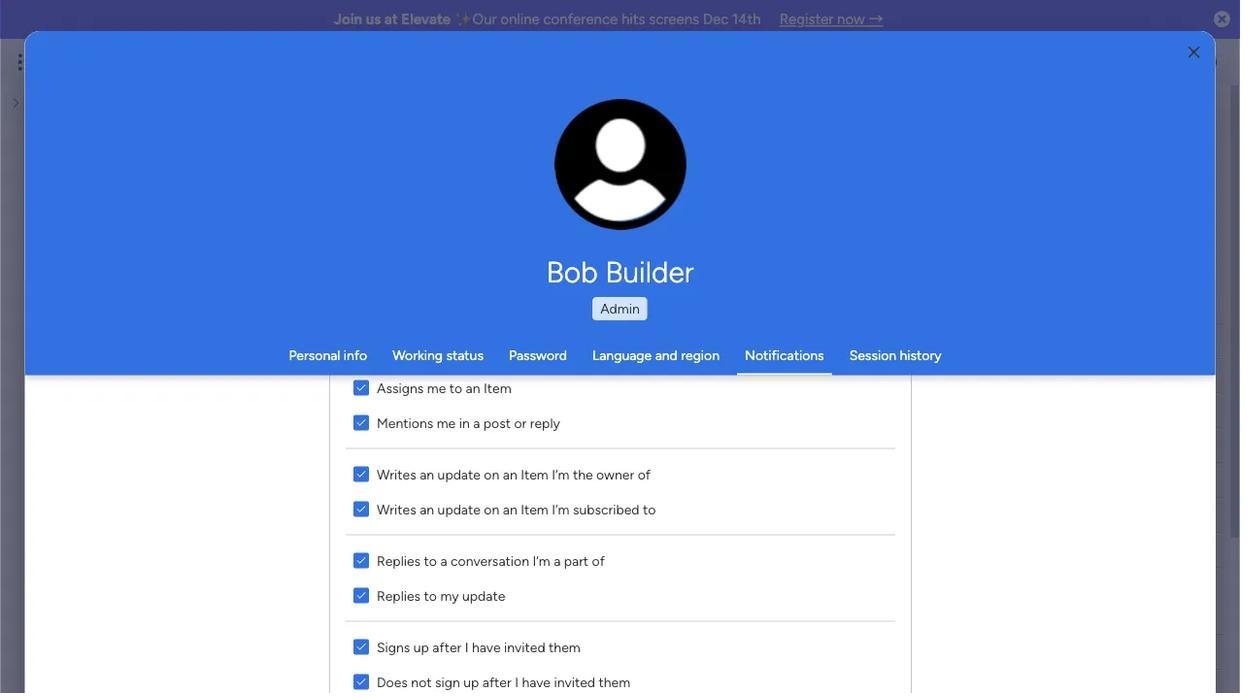 Task type: locate. For each thing, give the bounding box(es) containing it.
item for subscribed
[[521, 502, 548, 518]]

1 vertical spatial owner
[[488, 644, 529, 661]]

i'm for the
[[552, 467, 569, 483]]

0 horizontal spatial them
[[549, 640, 580, 656]]

a up replies to my update
[[440, 553, 447, 570]]

1 writes from the top
[[377, 467, 416, 483]]

1 on from the top
[[484, 467, 499, 483]]

0 vertical spatial on
[[484, 467, 499, 483]]

conference
[[544, 11, 618, 28]]

1 vertical spatial i
[[515, 675, 518, 691]]

2 vertical spatial i'm
[[533, 553, 550, 570]]

1 horizontal spatial up
[[463, 675, 479, 691]]

up right sign
[[463, 675, 479, 691]]

1 vertical spatial on
[[484, 502, 499, 518]]

region containing assigns me to an item
[[330, 348, 911, 694]]

mentions me in a post or reply
[[377, 415, 560, 432]]

update down in
[[437, 467, 481, 483]]

item up post
[[483, 380, 511, 397]]

project
[[609, 143, 653, 160]]

writes for writes an update on an item i'm subscribed to
[[377, 502, 416, 518]]

now
[[838, 11, 866, 28]]

replies left my
[[377, 588, 420, 605]]

online
[[501, 11, 540, 28]]

2 owner from the top
[[488, 644, 529, 661]]

0 vertical spatial oct
[[608, 438, 629, 453]]

1 replies from the top
[[377, 553, 420, 570]]

hide button
[[547, 223, 618, 254]]

a left the part
[[554, 553, 561, 570]]

i'm left the part
[[533, 553, 550, 570]]

and
[[428, 143, 451, 160], [656, 347, 678, 364]]

0 vertical spatial writes
[[377, 467, 416, 483]]

2 vertical spatial item
[[521, 502, 548, 518]]

on for the
[[484, 467, 499, 483]]

0 horizontal spatial have
[[472, 640, 501, 656]]

an down mentions
[[420, 467, 434, 483]]

a right in
[[473, 415, 480, 432]]

oct 29
[[608, 438, 647, 453]]

1 vertical spatial invited
[[554, 675, 595, 691]]

owner
[[488, 333, 529, 350], [488, 644, 529, 661]]

0 vertical spatial owner
[[488, 333, 529, 350]]

item for the
[[521, 467, 548, 483]]

writes an update on an item i'm subscribed to
[[377, 502, 656, 518]]

replies to my update
[[377, 588, 505, 605]]

0 vertical spatial invited
[[504, 640, 545, 656]]

an
[[466, 380, 480, 397], [420, 467, 434, 483], [503, 467, 517, 483], [420, 502, 434, 518], [503, 502, 517, 518]]

replies for replies to my update
[[377, 588, 420, 605]]

0 horizontal spatial after
[[432, 640, 461, 656]]

oct
[[608, 438, 629, 453], [608, 473, 630, 488]]

i down signs up after i have invited them
[[515, 675, 518, 691]]

item left the v2 overdue deadline icon
[[521, 467, 548, 483]]

on down writes an update on an item i'm the owner of
[[484, 502, 499, 518]]

0 vertical spatial replies
[[377, 553, 420, 570]]

up
[[413, 640, 429, 656], [463, 675, 479, 691]]

item down writes an update on an item i'm the owner of
[[521, 502, 548, 518]]

replies
[[377, 553, 420, 570], [377, 588, 420, 605]]

owner up does not sign up after i have invited them
[[488, 644, 529, 661]]

nov
[[607, 369, 631, 384]]

Status field
[[733, 331, 782, 352]]

me
[[427, 380, 446, 397], [437, 415, 456, 432]]

update for writes an update on an item i'm the owner of
[[437, 467, 481, 483]]

me for assigns
[[427, 380, 446, 397]]

register
[[780, 11, 834, 28]]

update up conversation
[[437, 502, 481, 518]]

not
[[411, 675, 432, 691]]

up right signs
[[413, 640, 429, 656]]

2 replies from the top
[[377, 588, 420, 605]]

v2 overdue deadline image
[[564, 472, 579, 490]]

1 vertical spatial me
[[437, 415, 456, 432]]

and left keep
[[428, 143, 451, 160]]

an down "status"
[[466, 380, 480, 397]]

owner
[[596, 467, 634, 483]]

0 vertical spatial owner field
[[483, 331, 534, 352]]

owner right "status"
[[488, 333, 529, 350]]

item
[[483, 380, 511, 397], [521, 467, 548, 483], [521, 502, 548, 518]]

at
[[385, 11, 398, 28]]

language and region link
[[593, 347, 720, 364]]

1 vertical spatial owner field
[[483, 642, 534, 663]]

history
[[900, 347, 942, 364]]

select product image
[[17, 52, 37, 72]]

2 owner field from the top
[[483, 642, 534, 663]]

0 horizontal spatial and
[[428, 143, 451, 160]]

them
[[549, 640, 580, 656], [599, 675, 630, 691]]

1 vertical spatial update
[[437, 502, 481, 518]]

i up does not sign up after i have invited them
[[465, 640, 468, 656]]

builder
[[606, 255, 694, 290]]

i'm left the
[[552, 467, 569, 483]]

1 horizontal spatial them
[[599, 675, 630, 691]]

1 vertical spatial oct
[[608, 473, 630, 488]]

0 vertical spatial have
[[472, 640, 501, 656]]

0 horizontal spatial up
[[413, 640, 429, 656]]

part
[[564, 553, 589, 570]]

Due Date field
[[592, 331, 658, 352]]

0 vertical spatial update
[[437, 467, 481, 483]]

1 horizontal spatial after
[[482, 675, 511, 691]]

0 horizontal spatial i
[[465, 640, 468, 656]]

1 horizontal spatial invited
[[554, 675, 595, 691]]

region
[[681, 347, 720, 364]]

oct left 10
[[608, 473, 630, 488]]

after down signs up after i have invited them
[[482, 675, 511, 691]]

0 vertical spatial and
[[428, 143, 451, 160]]

0 vertical spatial me
[[427, 380, 446, 397]]

have up does not sign up after i have invited them
[[472, 640, 501, 656]]

0 vertical spatial them
[[549, 640, 580, 656]]

0 vertical spatial i
[[465, 640, 468, 656]]

status
[[446, 347, 484, 364]]

have
[[472, 640, 501, 656], [522, 675, 551, 691]]

on up writes an update on an item i'm subscribed to
[[484, 467, 499, 483]]

1 vertical spatial i'm
[[552, 502, 569, 518]]

and right date
[[656, 347, 678, 364]]

14
[[634, 369, 647, 384]]

stands.
[[656, 143, 699, 160]]

1 vertical spatial item
[[521, 467, 548, 483]]

timelines
[[370, 143, 425, 160]]

to down "status"
[[449, 380, 462, 397]]

1 vertical spatial replies
[[377, 588, 420, 605]]

1 horizontal spatial and
[[656, 347, 678, 364]]

update for writes an update on an item i'm subscribed to
[[437, 502, 481, 518]]

i'm for subscribed
[[552, 502, 569, 518]]

not
[[721, 369, 745, 385]]

research
[[149, 403, 205, 420]]

to
[[449, 380, 462, 397], [643, 502, 656, 518], [424, 553, 437, 570], [424, 588, 437, 605]]

→
[[869, 11, 884, 28]]

1 vertical spatial writes
[[377, 502, 416, 518]]

to down 10
[[643, 502, 656, 518]]

i'm
[[552, 467, 569, 483], [552, 502, 569, 518], [533, 553, 550, 570]]

oct left 29
[[608, 438, 629, 453]]

subscribed
[[573, 502, 640, 518]]

mentions
[[377, 415, 433, 432]]

me down working status
[[427, 380, 446, 397]]

an up writes an update on an item i'm subscribed to
[[503, 467, 517, 483]]

1 horizontal spatial i
[[515, 675, 518, 691]]

replies up replies to my update
[[377, 553, 420, 570]]

2 writes from the top
[[377, 502, 416, 518]]

change profile picture button
[[555, 99, 687, 231]]

i'm down the v2 overdue deadline icon
[[552, 502, 569, 518]]

assigns me to an item
[[377, 380, 511, 397]]

date
[[624, 333, 653, 350]]

of
[[187, 143, 199, 160], [521, 143, 534, 160], [638, 467, 651, 483], [592, 553, 605, 570]]

0 vertical spatial item
[[483, 380, 511, 397]]

our
[[473, 11, 497, 28]]

oct 10
[[608, 473, 646, 488]]

signs up after i have invited them
[[377, 640, 580, 656]]

hide
[[578, 230, 607, 246]]

0 horizontal spatial invited
[[504, 640, 545, 656]]

me left in
[[437, 415, 456, 432]]

Owner field
[[483, 331, 534, 352], [483, 642, 534, 663]]

region
[[330, 348, 911, 694]]

session history
[[850, 347, 942, 364]]

have down signs up after i have invited them
[[522, 675, 551, 691]]

after up sign
[[432, 640, 461, 656]]

an down writes an update on an item i'm the owner of
[[503, 502, 517, 518]]

update right my
[[462, 588, 505, 605]]

0 vertical spatial i'm
[[552, 467, 569, 483]]

1 horizontal spatial have
[[522, 675, 551, 691]]

i
[[465, 640, 468, 656], [515, 675, 518, 691]]

of right the part
[[592, 553, 605, 570]]

bob builder button
[[353, 255, 888, 290]]

2 on from the top
[[484, 502, 499, 518]]



Task type: vqa. For each thing, say whether or not it's contained in the screenshot.
or
yes



Task type: describe. For each thing, give the bounding box(es) containing it.
✨
[[455, 11, 469, 28]]

working status
[[393, 347, 484, 364]]

29
[[632, 438, 647, 453]]

dec
[[703, 11, 729, 28]]

screens
[[649, 11, 700, 28]]

of right the owner
[[638, 467, 651, 483]]

elevate
[[402, 11, 451, 28]]

bob builder image
[[1187, 47, 1218, 78]]

signs
[[377, 640, 410, 656]]

hits
[[622, 11, 646, 28]]

working
[[393, 347, 443, 364]]

profile
[[627, 175, 662, 190]]

due
[[597, 333, 621, 350]]

sign
[[435, 675, 460, 691]]

10
[[633, 473, 646, 488]]

done
[[741, 438, 774, 454]]

monday
[[86, 51, 153, 73]]

1 vertical spatial have
[[522, 675, 551, 691]]

on for subscribed
[[484, 502, 499, 518]]

set
[[348, 143, 367, 160]]

see
[[668, 142, 691, 159]]

password
[[509, 347, 567, 364]]

1 vertical spatial them
[[599, 675, 630, 691]]

the
[[573, 467, 593, 483]]

assign
[[253, 143, 294, 160]]

work
[[149, 368, 180, 385]]

close image
[[1189, 45, 1201, 60]]

started
[[748, 369, 794, 385]]

register now → link
[[780, 11, 884, 28]]

bob builder
[[547, 255, 694, 290]]

join us at elevate ✨ our online conference hits screens dec 14th
[[334, 11, 762, 28]]

1 horizontal spatial a
[[473, 415, 480, 432]]

to left my
[[424, 588, 437, 605]]

change
[[580, 175, 623, 190]]

your
[[578, 143, 605, 160]]

picture
[[601, 191, 641, 207]]

1 vertical spatial up
[[463, 675, 479, 691]]

password link
[[509, 347, 567, 364]]

my
[[440, 588, 459, 605]]

writes an update on an item i'm the owner of
[[377, 467, 651, 483]]

oct for oct 29
[[608, 438, 629, 453]]

register now →
[[780, 11, 884, 28]]

notifications link
[[745, 347, 825, 364]]

track
[[487, 143, 517, 160]]

an up replies to a conversation i'm a part of
[[420, 502, 434, 518]]

info
[[344, 347, 367, 364]]

personal info
[[289, 347, 367, 364]]

admin
[[601, 301, 640, 317]]

v2 done deadline image
[[564, 437, 579, 455]]

0 horizontal spatial a
[[440, 553, 447, 570]]

session
[[850, 347, 897, 364]]

1 vertical spatial after
[[482, 675, 511, 691]]

personal info link
[[289, 347, 367, 364]]

status
[[738, 333, 777, 350]]

bob
[[547, 255, 598, 290]]

owners,
[[297, 143, 344, 160]]

notifications
[[745, 347, 825, 364]]

replies for replies to a conversation i'm a part of
[[377, 553, 420, 570]]

column information image
[[667, 334, 682, 349]]

join
[[334, 11, 363, 28]]

0 vertical spatial after
[[432, 640, 461, 656]]

oct for oct 10
[[608, 473, 630, 488]]

any
[[130, 143, 152, 160]]

nov 14
[[607, 369, 647, 384]]

reply
[[530, 415, 560, 432]]

me for mentions
[[437, 415, 456, 432]]

2 horizontal spatial a
[[554, 553, 561, 570]]

0 vertical spatial up
[[413, 640, 429, 656]]

us
[[366, 11, 381, 28]]

post
[[483, 415, 511, 432]]

working status link
[[393, 347, 484, 364]]

or
[[514, 415, 527, 432]]

2 vertical spatial update
[[462, 588, 505, 605]]

does
[[377, 675, 408, 691]]

language
[[593, 347, 652, 364]]

change profile picture
[[580, 175, 662, 207]]

1 vertical spatial and
[[656, 347, 678, 364]]

of right "type"
[[187, 143, 199, 160]]

project.
[[203, 143, 250, 160]]

see more
[[668, 142, 726, 159]]

personal
[[289, 347, 341, 364]]

session history link
[[850, 347, 942, 364]]

writes for writes an update on an item i'm the owner of
[[377, 467, 416, 483]]

14th
[[733, 11, 762, 28]]

keep
[[454, 143, 483, 160]]

does not sign up after i have invited them
[[377, 675, 630, 691]]

task
[[275, 333, 301, 349]]

1 owner field from the top
[[483, 331, 534, 352]]

1 owner from the top
[[488, 333, 529, 350]]

assigns
[[377, 380, 424, 397]]

see more link
[[666, 141, 728, 160]]

conversation
[[450, 553, 529, 570]]

replies to a conversation i'm a part of
[[377, 553, 605, 570]]

not started
[[721, 369, 794, 385]]

language and region
[[593, 347, 720, 364]]

of right track
[[521, 143, 534, 160]]

to up replies to my update
[[424, 553, 437, 570]]



